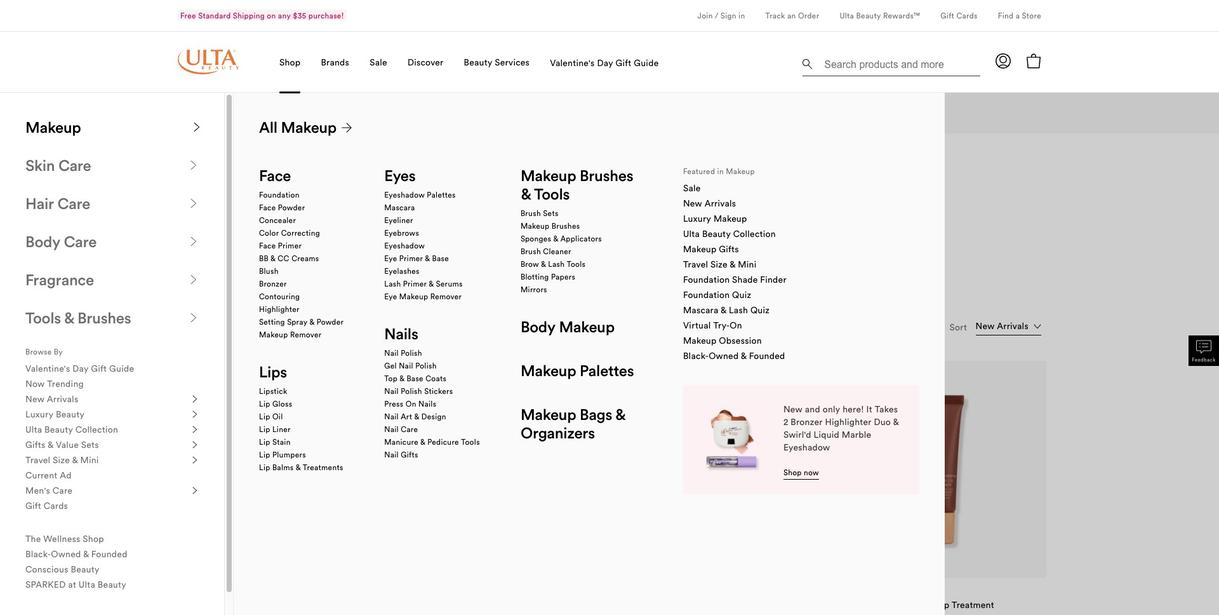 Task type: locate. For each thing, give the bounding box(es) containing it.
care for hair care
[[57, 194, 90, 213]]

gift cards
[[941, 11, 978, 20], [25, 500, 68, 511]]

blush link
[[259, 266, 279, 276]]

peptide
[[903, 599, 935, 611]]

value
[[56, 439, 79, 450]]

tools & brushes
[[25, 308, 131, 327]]

0 horizontal spatial only
[[661, 372, 676, 381]]

ulta right at
[[79, 579, 95, 590]]

care for men's care
[[53, 485, 72, 496]]

shop left brands
[[280, 56, 301, 68]]

collection down luxury beauty "dropdown button"
[[75, 424, 118, 435]]

foundation up the 'face powder' 'link'
[[259, 190, 300, 200]]

1 vertical spatial body
[[521, 317, 556, 336]]

in inside button
[[739, 10, 746, 20]]

0 horizontal spatial size
[[53, 454, 70, 466]]

nails up nail polish "link"
[[385, 324, 418, 343]]

body
[[25, 232, 60, 251], [521, 317, 556, 336]]

0 horizontal spatial gifts
[[25, 439, 46, 450]]

bronzer
[[259, 279, 287, 288], [791, 416, 823, 428]]

mascara up virtual
[[684, 304, 719, 316]]

new up nail polish stickers 'link'
[[416, 372, 433, 381]]

sort
[[950, 321, 968, 333]]

gift cards down men's care
[[25, 500, 68, 511]]

0 horizontal spatial mini
[[80, 454, 99, 466]]

1 vertical spatial quiz
[[751, 304, 770, 316]]

1 vertical spatial travel
[[25, 454, 50, 466]]

fragrance
[[25, 270, 94, 289]]

0 horizontal spatial highlighter
[[259, 304, 300, 314]]

eye
[[385, 254, 397, 263], [385, 292, 397, 301]]

black-
[[684, 350, 709, 362], [25, 548, 51, 560]]

0 vertical spatial luxury
[[684, 213, 712, 224]]

& right duo
[[893, 416, 900, 428]]

palettes inside eyes eyeshadow palettes mascara eyeliner eyebrows eyeshadow eye primer & base eyelashes lash primer & serums eye makeup remover
[[427, 190, 456, 200]]

duo
[[875, 416, 891, 428]]

base down gel nail polish link on the bottom left of the page
[[407, 374, 424, 383]]

on inside featured in makeup sale new arrivals luxury makeup ulta beauty collection makeup gifts travel size & mini foundation shade finder foundation quiz mascara & lash quiz virtual try-on makeup obsession black-owned & founded
[[730, 320, 743, 331]]

1 vertical spatial black-owned & founded link
[[25, 548, 199, 560]]

find a store link
[[999, 11, 1042, 22]]

2 eye from the top
[[385, 292, 397, 301]]

0 horizontal spatial valentine's
[[25, 363, 70, 374]]

mirrors
[[521, 285, 548, 294]]

& inside makeup bags & organizers
[[616, 405, 626, 424]]

1 horizontal spatial guide
[[634, 57, 659, 68]]

1 horizontal spatial lipstick
[[289, 599, 321, 611]]

black- down the at the bottom of the page
[[25, 548, 51, 560]]

1 horizontal spatial palettes
[[580, 361, 634, 380]]

&
[[521, 184, 531, 203], [553, 234, 559, 243], [271, 254, 276, 263], [425, 254, 430, 263], [730, 259, 736, 270], [541, 259, 546, 269], [429, 279, 434, 288], [721, 304, 727, 316], [64, 308, 74, 327], [310, 317, 315, 327], [741, 350, 747, 362], [400, 374, 405, 383], [616, 405, 626, 424], [414, 412, 420, 421], [893, 416, 900, 428], [420, 437, 426, 447], [48, 439, 54, 450], [72, 454, 78, 466], [296, 463, 301, 472], [83, 548, 89, 560]]

lash up the try-
[[729, 304, 749, 316]]

1 horizontal spatial in
[[718, 166, 724, 176]]

luxury beauty
[[25, 409, 85, 420]]

only right online
[[661, 372, 676, 381]]

1 horizontal spatial only
[[823, 403, 841, 415]]

valentine's down browse by
[[25, 363, 70, 374]]

shop element
[[0, 93, 1220, 615]]

2
[[784, 416, 789, 428]]

new down "now"
[[25, 393, 45, 405]]

lash inside makeup brushes & tools brush sets makeup brushes sponges & applicators brush cleaner brow & lash tools blotting papers mirrors
[[548, 259, 565, 269]]

lip down lip stain link
[[259, 450, 270, 459]]

37
[[198, 557, 206, 567]]

polish down top & base coats link
[[401, 386, 422, 396]]

1 horizontal spatial size
[[711, 259, 728, 270]]

withiconright image inside hair care dropdown button
[[189, 198, 199, 208]]

valentine's right 'services'
[[550, 57, 595, 68]]

messages bubble square menu image
[[1197, 339, 1212, 355]]

luxury down featured
[[684, 213, 712, 224]]

black- inside the wellness shop black-owned & founded conscious beauty sparked at ulta beauty
[[25, 548, 51, 560]]

1 vertical spatial gift cards link
[[25, 499, 199, 512]]

home
[[178, 152, 199, 162]]

1 vertical spatial valentine's day gift guide link
[[25, 362, 199, 375]]

0 vertical spatial polish
[[401, 348, 422, 358]]

shop left now on the bottom
[[784, 468, 802, 477]]

withiconright image for gifts & value sets
[[191, 441, 199, 449]]

withiconright image inside makeup dropdown button
[[192, 122, 202, 132]]

0 items in bag image
[[1027, 53, 1042, 68]]

primer down color correcting link
[[278, 241, 302, 250]]

1 vertical spatial owned
[[51, 548, 81, 560]]

makeup gifts link
[[684, 243, 935, 255]]

foundation up virtual
[[684, 289, 730, 301]]

eyeshadow up mascara link
[[385, 190, 425, 200]]

347 results
[[178, 283, 251, 302]]

mascara up eyeliner
[[385, 203, 415, 212]]

withiconright image inside body care dropdown button
[[189, 236, 199, 247]]

eyeshadow link
[[385, 241, 425, 251]]

1 horizontal spatial remover
[[431, 292, 462, 301]]

0 horizontal spatial palettes
[[427, 190, 456, 200]]

None search field
[[803, 48, 981, 79]]

size down gifts & value sets
[[53, 454, 70, 466]]

1 horizontal spatial travel
[[684, 259, 709, 270]]

base inside eyes eyeshadow palettes mascara eyeliner eyebrows eyeshadow eye primer & base eyelashes lash primer & serums eye makeup remover
[[432, 254, 449, 263]]

0 vertical spatial day
[[598, 57, 614, 68]]

& down eyeshadow link
[[425, 254, 430, 263]]

brands button
[[321, 31, 350, 93]]

body makeup link
[[521, 317, 615, 337]]

join / sign in
[[698, 10, 746, 20]]

in inside featured in makeup sale new arrivals luxury makeup ulta beauty collection makeup gifts travel size & mini foundation shade finder foundation quiz mascara & lash quiz virtual try-on makeup obsession black-owned & founded
[[718, 166, 724, 176]]

0 horizontal spatial guide
[[109, 363, 134, 374]]

1 vertical spatial foundation
[[684, 274, 730, 285]]

face
[[259, 166, 291, 185], [259, 203, 276, 212], [259, 241, 276, 250]]

ulta down featured
[[684, 228, 700, 240]]

withiconright image inside men's care dropdown button
[[191, 487, 199, 494]]

lipstick up lip gloss link
[[259, 386, 288, 396]]

pout
[[844, 599, 863, 611]]

1 vertical spatial brush
[[521, 247, 541, 256]]

makeup element
[[234, 93, 1220, 615]]

0 horizontal spatial sale
[[370, 56, 387, 68]]

bronzer link
[[259, 279, 287, 289]]

gifts
[[719, 243, 740, 255], [25, 439, 46, 450], [401, 450, 419, 459]]

body for body makeup
[[521, 317, 556, 336]]

founded inside featured in makeup sale new arrivals luxury makeup ulta beauty collection makeup gifts travel size & mini foundation shade finder foundation quiz mascara & lash quiz virtual try-on makeup obsession black-owned & founded
[[750, 350, 786, 362]]

withiconright image inside new arrivals dropdown button
[[191, 395, 199, 403]]

gifts up shade
[[719, 243, 740, 255]]

& down value
[[72, 454, 78, 466]]

polish up coats
[[416, 361, 437, 370]]

care inside dropdown button
[[53, 485, 72, 496]]

black-owned & founded link down the wellness shop link
[[25, 548, 199, 560]]

nail down 'top'
[[385, 386, 399, 396]]

quiz down finder
[[751, 304, 770, 316]]

1 vertical spatial sets
[[81, 439, 99, 450]]

only inside new and only here! it takes 2 bronzer highlighter duo & swirl'd liquid marble eyeshadow
[[823, 403, 841, 415]]

region
[[0, 93, 1220, 615]]

2 vertical spatial primer
[[403, 279, 427, 288]]

makeup remover link
[[259, 330, 322, 340]]

withiconright image inside luxury beauty "dropdown button"
[[191, 410, 199, 418]]

1 horizontal spatial on
[[730, 320, 743, 331]]

lash down eyelashes link on the left top
[[385, 279, 401, 288]]

only right and
[[823, 403, 841, 415]]

0 vertical spatial foundation
[[259, 190, 300, 200]]

withiconright image inside the "fragrance" dropdown button
[[189, 274, 199, 285]]

brushes up sponges & applicators link on the top of the page
[[552, 221, 580, 231]]

valentine's day gift guide
[[550, 57, 659, 68]]

1 horizontal spatial luxury
[[684, 213, 712, 224]]

track
[[766, 11, 786, 20]]

1 brush from the top
[[521, 208, 541, 218]]

travel inside travel size & mini dropdown button
[[25, 454, 50, 466]]

primer for eyes
[[400, 254, 423, 263]]

eye makeup remover link
[[385, 292, 462, 302]]

foundation left shade
[[684, 274, 730, 285]]

primer up "eye makeup remover" link
[[403, 279, 427, 288]]

black-owned & founded link down makeup obsession link
[[684, 349, 935, 362]]

0 vertical spatial mascara
[[385, 203, 415, 212]]

0 horizontal spatial lipstick
[[259, 386, 288, 396]]

makeup inside face foundation face powder concealer color correcting face primer bb & cc creams blush bronzer contouring highlighter setting spray & powder makeup remover
[[259, 330, 288, 339]]

0 vertical spatial primer
[[278, 241, 302, 250]]

beauty inside button
[[857, 10, 882, 20]]

balms
[[273, 463, 294, 472]]

1 vertical spatial day
[[73, 363, 89, 374]]

new arrivals up the luxury beauty
[[25, 393, 78, 405]]

shade
[[733, 274, 758, 285]]

owned
[[709, 350, 739, 362], [51, 548, 81, 560]]

0 vertical spatial brush
[[521, 208, 541, 218]]

bronzer inside new and only here! it takes 2 bronzer highlighter duo & swirl'd liquid marble eyeshadow
[[791, 416, 823, 428]]

travel up the current
[[25, 454, 50, 466]]

shipping
[[233, 10, 265, 20]]

arrivals down trending
[[47, 393, 78, 405]]

shop inside makeup element
[[784, 468, 802, 477]]

makeup button
[[25, 118, 202, 137]]

cards down men's care
[[44, 500, 68, 511]]

lash inside featured in makeup sale new arrivals luxury makeup ulta beauty collection makeup gifts travel size & mini foundation shade finder foundation quiz mascara & lash quiz virtual try-on makeup obsession black-owned & founded
[[729, 304, 749, 316]]

owned inside featured in makeup sale new arrivals luxury makeup ulta beauty collection makeup gifts travel size & mini foundation shade finder foundation quiz mascara & lash quiz virtual try-on makeup obsession black-owned & founded
[[709, 350, 739, 362]]

& left value
[[48, 439, 54, 450]]

1 vertical spatial remover
[[290, 330, 322, 339]]

body makeup
[[521, 317, 615, 336]]

2 vertical spatial in
[[718, 166, 724, 176]]

black- down virtual
[[684, 350, 709, 362]]

2 horizontal spatial shop
[[784, 468, 802, 477]]

remover down serums
[[431, 292, 462, 301]]

gift
[[941, 11, 955, 20], [616, 57, 632, 68], [91, 363, 107, 374], [25, 500, 41, 511]]

free
[[180, 10, 196, 20]]

travel
[[684, 259, 709, 270], [25, 454, 50, 466]]

1 horizontal spatial gift cards
[[941, 11, 978, 20]]

a
[[1016, 11, 1021, 20]]

new up 2
[[784, 403, 803, 415]]

& up brush sets link
[[521, 184, 531, 203]]

eye down eyelashes link on the left top
[[385, 292, 397, 301]]

nails up design
[[419, 399, 437, 409]]

on up obsession on the right
[[730, 320, 743, 331]]

new up here!
[[853, 372, 870, 381]]

sale
[[370, 56, 387, 68], [684, 182, 701, 194]]

2 horizontal spatial lash
[[729, 304, 749, 316]]

1 horizontal spatial shop
[[280, 56, 301, 68]]

347
[[178, 283, 202, 302]]

gloss
[[273, 399, 293, 409]]

the wellness shop link
[[25, 532, 199, 545]]

arrivals inside dropdown button
[[47, 393, 78, 405]]

0 vertical spatial cards
[[957, 11, 978, 20]]

beauty inside featured in makeup sale new arrivals luxury makeup ulta beauty collection makeup gifts travel size & mini foundation shade finder foundation quiz mascara & lash quiz virtual try-on makeup obsession black-owned & founded
[[703, 228, 731, 240]]

0 horizontal spatial black-owned & founded link
[[25, 548, 199, 560]]

beauty inside "dropdown button"
[[56, 409, 85, 420]]

1 vertical spatial eye
[[385, 292, 397, 301]]

skin care button
[[25, 156, 199, 175]]

results
[[206, 283, 251, 302]]

1 horizontal spatial base
[[432, 254, 449, 263]]

new arrivals down home link
[[178, 184, 265, 203]]

primer inside face foundation face powder concealer color correcting face primer bb & cc creams blush bronzer contouring highlighter setting spray & powder makeup remover
[[278, 241, 302, 250]]

makeup inside eyes eyeshadow palettes mascara eyeliner eyebrows eyeshadow eye primer & base eyelashes lash primer & serums eye makeup remover
[[400, 292, 429, 301]]

withiconright image inside gifts & value sets dropdown button
[[191, 441, 199, 449]]

brushes down all makeup link
[[580, 166, 634, 185]]

mini up shade
[[738, 259, 757, 270]]

0 vertical spatial palettes
[[427, 190, 456, 200]]

sale down featured
[[684, 182, 701, 194]]

1 horizontal spatial collection
[[734, 228, 776, 240]]

nail down press
[[385, 412, 399, 421]]

0 vertical spatial travel
[[684, 259, 709, 270]]

in right the sign
[[739, 10, 746, 20]]

0 vertical spatial remover
[[431, 292, 462, 301]]

lip left balms
[[259, 463, 270, 472]]

1 vertical spatial collection
[[75, 424, 118, 435]]

shop for shop
[[280, 56, 301, 68]]

store.
[[348, 113, 368, 123]]

1 vertical spatial lash
[[385, 279, 401, 288]]

1 horizontal spatial valentine's
[[550, 57, 595, 68]]

gift cards link left the find
[[941, 11, 978, 22]]

1 vertical spatial black-
[[25, 548, 51, 560]]

& right bags
[[616, 405, 626, 424]]

go to ulta beauty homepage image
[[178, 49, 239, 74]]

founded inside the wellness shop black-owned & founded conscious beauty sparked at ulta beauty
[[91, 548, 127, 560]]

quiz
[[733, 289, 752, 301], [751, 304, 770, 316]]

withiconright image inside tools & brushes dropdown button
[[189, 313, 199, 323]]

in right 'up'
[[339, 113, 346, 123]]

in right featured
[[718, 166, 724, 176]]

tools
[[535, 184, 570, 203], [567, 259, 586, 269], [25, 308, 61, 327], [461, 437, 480, 447]]

withiconright image for fragrance
[[189, 274, 199, 285]]

organizers
[[521, 423, 595, 442]]

0 vertical spatial lipstick
[[259, 386, 288, 396]]

body down mirrors link
[[521, 317, 556, 336]]

2 vertical spatial eyeshadow
[[784, 442, 831, 453]]

care down the ad
[[53, 485, 72, 496]]

mascara inside featured in makeup sale new arrivals luxury makeup ulta beauty collection makeup gifts travel size & mini foundation shade finder foundation quiz mascara & lash quiz virtual try-on makeup obsession black-owned & founded
[[684, 304, 719, 316]]

valentine's inside valentine's day gift guide now trending
[[25, 363, 70, 374]]

af94 new and only here! it takes 2 bronzer highlighter duo & swirl'd liquid marble eyeshadow image
[[699, 407, 765, 473]]

1 horizontal spatial black-
[[684, 350, 709, 362]]

tools right the pedicure
[[461, 437, 480, 447]]

gifts down manicure
[[401, 450, 419, 459]]

0 vertical spatial valentine's
[[550, 57, 595, 68]]

region containing makeup
[[0, 93, 1220, 615]]

makeup bags & organizers link
[[521, 405, 626, 443]]

eyeshadow down the swirl'd
[[784, 442, 831, 453]]

0 horizontal spatial travel
[[25, 454, 50, 466]]

1 vertical spatial luxury
[[25, 409, 54, 420]]

liner
[[273, 424, 291, 434]]

quiz down shade
[[733, 289, 752, 301]]

0 horizontal spatial nails
[[385, 324, 418, 343]]

1 vertical spatial primer
[[400, 254, 423, 263]]

collection inside featured in makeup sale new arrivals luxury makeup ulta beauty collection makeup gifts travel size & mini foundation shade finder foundation quiz mascara & lash quiz virtual try-on makeup obsession black-owned & founded
[[734, 228, 776, 240]]

1 horizontal spatial sale
[[684, 182, 701, 194]]

1 vertical spatial mini
[[80, 454, 99, 466]]

makeup inside makeup bags & organizers
[[521, 405, 577, 424]]

0 horizontal spatial in
[[339, 113, 346, 123]]

arrivals
[[229, 152, 257, 162], [213, 184, 265, 203], [705, 198, 737, 209], [47, 393, 78, 405]]

beauty inside button
[[464, 56, 493, 68]]

withiconright image inside skin care dropdown button
[[189, 160, 199, 170]]

eyes link
[[385, 166, 416, 186]]

cards
[[957, 11, 978, 20], [44, 500, 68, 511]]

guide for valentine's day gift guide
[[634, 57, 659, 68]]

0 horizontal spatial day
[[73, 363, 89, 374]]

lip plumpers link
[[259, 450, 306, 460]]

1 vertical spatial palettes
[[580, 361, 634, 380]]

size inside featured in makeup sale new arrivals luxury makeup ulta beauty collection makeup gifts travel size & mini foundation shade finder foundation quiz mascara & lash quiz virtual try-on makeup obsession black-owned & founded
[[711, 259, 728, 270]]

tools up papers
[[567, 259, 586, 269]]

1 eye from the top
[[385, 254, 397, 263]]

new down featured
[[684, 198, 703, 209]]

finder
[[761, 274, 787, 285]]

withiconright image for body care
[[189, 236, 199, 247]]

size up the try-
[[711, 259, 728, 270]]

collection inside dropdown button
[[75, 424, 118, 435]]

valentine's for valentine's day gift guide now trending
[[25, 363, 70, 374]]

ulta right order
[[840, 10, 855, 20]]

size
[[711, 259, 728, 270], [53, 454, 70, 466]]

withiconright image
[[192, 122, 202, 132], [189, 160, 199, 170], [189, 198, 199, 208], [189, 236, 199, 247], [189, 274, 199, 285], [189, 313, 199, 323], [191, 395, 199, 403], [191, 410, 199, 418], [191, 426, 199, 433], [191, 441, 199, 449], [191, 456, 199, 464], [191, 487, 199, 494]]

shop now
[[784, 468, 819, 477]]

day inside valentine's day gift guide now trending
[[73, 363, 89, 374]]

cards left the find
[[957, 11, 978, 20]]

founded down obsession on the right
[[750, 350, 786, 362]]

stain
[[273, 437, 291, 447]]

face up foundation link
[[259, 166, 291, 185]]

0 vertical spatial on
[[730, 320, 743, 331]]

2 vertical spatial lash
[[729, 304, 749, 316]]

brushes
[[580, 166, 634, 185], [552, 221, 580, 231], [78, 308, 131, 327]]

travel inside featured in makeup sale new arrivals luxury makeup ulta beauty collection makeup gifts travel size & mini foundation shade finder foundation quiz mascara & lash quiz virtual try-on makeup obsession black-owned & founded
[[684, 259, 709, 270]]

liquid
[[814, 429, 840, 440]]

new and only here! it takes 2 bronzer highlighter duo & swirl'd liquid marble eyeshadow
[[784, 403, 900, 453]]

body down hair
[[25, 232, 60, 251]]

highlighter link
[[259, 304, 300, 315]]

browse
[[25, 347, 52, 356]]

0 vertical spatial founded
[[750, 350, 786, 362]]

withiconright image for travel size & mini
[[191, 456, 199, 464]]

0 horizontal spatial sets
[[81, 439, 99, 450]]

current
[[25, 470, 58, 481]]

brush
[[521, 208, 541, 218], [521, 247, 541, 256]]

makeup palettes
[[521, 361, 634, 380]]

lip down the "lip oil" 'link'
[[259, 424, 270, 434]]

luxury down "now"
[[25, 409, 54, 420]]

care right hair
[[57, 194, 90, 213]]

2 vertical spatial new arrivals
[[25, 393, 78, 405]]

base up serums
[[432, 254, 449, 263]]

withiconright image inside ulta beauty collection dropdown button
[[191, 426, 199, 433]]

eye up eyelashes
[[385, 254, 397, 263]]

owned inside the wellness shop black-owned & founded conscious beauty sparked at ulta beauty
[[51, 548, 81, 560]]

new arrivals inside dropdown button
[[25, 393, 78, 405]]

1 vertical spatial cards
[[44, 500, 68, 511]]

any
[[278, 10, 291, 20]]

care down art
[[401, 424, 418, 434]]

1 vertical spatial gift cards
[[25, 500, 68, 511]]

0 vertical spatial powder
[[278, 203, 305, 212]]

withiconright image for men's care
[[191, 487, 199, 494]]

mini inside featured in makeup sale new arrivals luxury makeup ulta beauty collection makeup gifts travel size & mini foundation shade finder foundation quiz mascara & lash quiz virtual try-on makeup obsession black-owned & founded
[[738, 259, 757, 270]]

tools up browse by
[[25, 308, 61, 327]]

withiconright image inside travel size & mini dropdown button
[[191, 456, 199, 464]]

care right skin
[[58, 156, 91, 175]]

& inside dropdown button
[[48, 439, 54, 450]]

guide for valentine's day gift guide now trending
[[109, 363, 134, 374]]

1 horizontal spatial gifts
[[401, 450, 419, 459]]

lip left the oil
[[259, 412, 270, 421]]

ulta inside the wellness shop black-owned & founded conscious beauty sparked at ulta beauty
[[79, 579, 95, 590]]

0 horizontal spatial black-
[[25, 548, 51, 560]]

new arrivals link
[[684, 197, 935, 210]]

1 horizontal spatial gift cards link
[[941, 11, 978, 22]]

nails
[[385, 324, 418, 343], [419, 399, 437, 409]]

beauty
[[857, 10, 882, 20], [464, 56, 493, 68], [703, 228, 731, 240], [56, 409, 85, 420], [44, 424, 73, 435], [71, 564, 99, 575], [98, 579, 126, 590]]

log in to your ulta account image
[[996, 53, 1012, 68]]

lipstick inside lips lipstick lip gloss lip oil lip liner lip stain lip plumpers lip balms & treatments
[[259, 386, 288, 396]]

makeup
[[25, 118, 81, 137], [281, 118, 337, 137], [521, 166, 577, 185], [726, 166, 755, 176], [714, 213, 748, 224], [521, 221, 550, 231], [684, 243, 717, 255], [400, 292, 429, 301], [559, 317, 615, 336], [259, 330, 288, 339], [684, 335, 717, 346], [521, 361, 577, 380], [521, 405, 577, 424]]

1 vertical spatial mascara
[[684, 304, 719, 316]]

fragrance button
[[25, 270, 199, 289]]

0 vertical spatial mini
[[738, 259, 757, 270]]

guide inside valentine's day gift guide now trending
[[109, 363, 134, 374]]

1 horizontal spatial powder
[[317, 317, 344, 327]]

beauty services button
[[464, 31, 530, 93]]

black-owned & founded link
[[684, 349, 935, 362], [25, 548, 199, 560]]

ulta inside ulta beauty rewards™ button
[[840, 10, 855, 20]]

0 vertical spatial lash
[[548, 259, 565, 269]]

body inside body makeup link
[[521, 317, 556, 336]]

1 horizontal spatial founded
[[750, 350, 786, 362]]



Task type: vqa. For each thing, say whether or not it's contained in the screenshot.
telephone field
no



Task type: describe. For each thing, give the bounding box(es) containing it.
matte
[[261, 599, 286, 611]]

& down fragrance
[[64, 308, 74, 327]]

tools inside the nails nail polish gel nail polish top & base coats nail polish stickers press on nails nail art & design nail care manicure & pedicure tools nail gifts
[[461, 437, 480, 447]]

blush
[[259, 266, 279, 276]]

find
[[999, 11, 1014, 20]]

brands
[[321, 56, 350, 68]]

now trending link
[[25, 377, 199, 390]]

& right spray
[[310, 317, 315, 327]]

buy online, pick up in store. link
[[269, 93, 368, 136]]

eyes
[[385, 166, 416, 185]]

body for body care
[[25, 232, 60, 251]]

find a store
[[999, 11, 1042, 20]]

tools & brushes button
[[25, 308, 199, 327]]

body care
[[25, 232, 97, 251]]

& inside lips lipstick lip gloss lip oil lip liner lip stain lip plumpers lip balms & treatments
[[296, 463, 301, 472]]

1 face from the top
[[259, 166, 291, 185]]

travel size & mini button
[[25, 454, 199, 466]]

& up shade
[[730, 259, 736, 270]]

0 vertical spatial black-owned & founded link
[[684, 349, 935, 362]]

eyeshadow inside new and only here! it takes 2 bronzer highlighter duo & swirl'd liquid marble eyeshadow
[[784, 442, 831, 453]]

1 vertical spatial new arrivals
[[178, 184, 265, 203]]

sponges
[[521, 234, 552, 243]]

sign
[[721, 10, 737, 20]]

makeup palettes link
[[521, 361, 634, 381]]

day for valentine's day gift guide now trending
[[73, 363, 89, 374]]

art
[[401, 412, 413, 421]]

black- inside featured in makeup sale new arrivals luxury makeup ulta beauty collection makeup gifts travel size & mini foundation shade finder foundation quiz mascara & lash quiz virtual try-on makeup obsession black-owned & founded
[[684, 350, 709, 362]]

0 vertical spatial new arrivals
[[211, 152, 257, 162]]

nail down manicure
[[385, 450, 399, 459]]

new inside new and only here! it takes 2 bronzer highlighter duo & swirl'd liquid marble eyeshadow
[[784, 403, 803, 415]]

lipstick link
[[259, 386, 288, 396]]

olehenriksen pout preserve peptide lip treatment image
[[860, 386, 1026, 553]]

face link
[[259, 166, 291, 186]]

nail up gel
[[385, 348, 399, 358]]

ulta beauty collection link
[[684, 227, 935, 240]]

arrivals inside featured in makeup sale new arrivals luxury makeup ulta beauty collection makeup gifts travel size & mini foundation shade finder foundation quiz mascara & lash quiz virtual try-on makeup obsession black-owned & founded
[[705, 198, 737, 209]]

sets inside makeup brushes & tools brush sets makeup brushes sponges & applicators brush cleaner brow & lash tools blotting papers mirrors
[[543, 208, 559, 218]]

0 vertical spatial gift cards link
[[941, 11, 978, 22]]

gel
[[385, 361, 397, 370]]

lash inside eyes eyeshadow palettes mascara eyeliner eyebrows eyeshadow eye primer & base eyelashes lash primer & serums eye makeup remover
[[385, 279, 401, 288]]

sparked at ulta beauty link
[[25, 578, 199, 591]]

arrivals right home
[[229, 152, 257, 162]]

mac m·a·cximal silky matte lipstick image
[[204, 386, 371, 553]]

eyelashes link
[[385, 266, 420, 276]]

online only
[[635, 372, 676, 381]]

3 face from the top
[[259, 241, 276, 250]]

& inside dropdown button
[[72, 454, 78, 466]]

the
[[25, 533, 41, 545]]

withiconright image for ulta beauty collection
[[191, 426, 199, 433]]

size inside dropdown button
[[53, 454, 70, 466]]

nail up manicure
[[385, 424, 399, 434]]

mac m·a·cximal silky matte viva glam lipstick image
[[422, 386, 589, 553]]

contouring
[[259, 292, 300, 301]]

sets inside gifts & value sets dropdown button
[[81, 439, 99, 450]]

ad
[[60, 470, 72, 481]]

nails link
[[385, 324, 418, 344]]

ulta beauty rewards™ button
[[840, 0, 921, 31]]

cleaner
[[543, 247, 572, 256]]

and
[[805, 403, 821, 415]]

shop for shop now
[[784, 468, 802, 477]]

brush sets link
[[521, 208, 559, 219]]

2 vertical spatial brushes
[[78, 308, 131, 327]]

bags
[[580, 405, 613, 424]]

2 vertical spatial foundation
[[684, 289, 730, 301]]

here!
[[843, 403, 865, 415]]

face foundation face powder concealer color correcting face primer bb & cc creams blush bronzer contouring highlighter setting spray & powder makeup remover
[[259, 166, 344, 339]]

brush cleaner link
[[521, 247, 572, 257]]

& right bb
[[271, 254, 276, 263]]

sale inside featured in makeup sale new arrivals luxury makeup ulta beauty collection makeup gifts travel size & mini foundation shade finder foundation quiz mascara & lash quiz virtual try-on makeup obsession black-owned & founded
[[684, 182, 701, 194]]

withiconright image for makeup
[[192, 122, 202, 132]]

nail gifts link
[[385, 450, 419, 460]]

eyebrows link
[[385, 228, 419, 238]]

an
[[788, 11, 797, 20]]

& down obsession on the right
[[741, 350, 747, 362]]

makeup brushes & tools link
[[521, 166, 634, 205]]

withiconright image for luxury beauty
[[191, 410, 199, 418]]

design
[[422, 412, 447, 421]]

1 horizontal spatial nails
[[419, 399, 437, 409]]

1 vertical spatial lipstick
[[289, 599, 321, 611]]

press
[[385, 399, 404, 409]]

gift cards inside shop element
[[25, 500, 68, 511]]

0 horizontal spatial powder
[[278, 203, 305, 212]]

all makeup link
[[259, 118, 920, 137]]

featured in makeup sale new arrivals luxury makeup ulta beauty collection makeup gifts travel size & mini foundation shade finder foundation quiz mascara & lash quiz virtual try-on makeup obsession black-owned & founded
[[684, 166, 787, 362]]

men's care
[[25, 485, 72, 496]]

2 face from the top
[[259, 203, 276, 212]]

sacheu lip liner stay-n peel off tattoo bundle image
[[641, 386, 808, 553]]

ulta inside featured in makeup sale new arrivals luxury makeup ulta beauty collection makeup gifts travel size & mini foundation shade finder foundation quiz mascara & lash quiz virtual try-on makeup obsession black-owned & founded
[[684, 228, 700, 240]]

join
[[698, 10, 713, 20]]

online only link
[[620, 361, 829, 615]]

at
[[68, 579, 76, 590]]

care inside the nails nail polish gel nail polish top & base coats nail polish stickers press on nails nail art & design nail care manicure & pedicure tools nail gifts
[[401, 424, 418, 434]]

care for body care
[[64, 232, 97, 251]]

Search products and more search field
[[823, 51, 977, 73]]

withiconright image for new arrivals
[[191, 395, 199, 403]]

& up "eye makeup remover" link
[[429, 279, 434, 288]]

current ad link
[[25, 469, 199, 482]]

& right 'top'
[[400, 374, 405, 383]]

featured
[[684, 166, 716, 176]]

2 vertical spatial polish
[[401, 386, 422, 396]]

eyeshadow palettes link
[[385, 190, 456, 200]]

bronzer inside face foundation face powder concealer color correcting face primer bb & cc creams blush bronzer contouring highlighter setting spray & powder makeup remover
[[259, 279, 287, 288]]

0 vertical spatial quiz
[[733, 289, 752, 301]]

lip right 'peptide'
[[937, 599, 950, 611]]

sparked
[[25, 579, 66, 590]]

new right home
[[211, 152, 227, 162]]

gifts inside gifts & value sets dropdown button
[[25, 439, 46, 450]]

& down brush cleaner link
[[541, 259, 546, 269]]

lip up the "lip oil" 'link'
[[259, 399, 270, 409]]

0 vertical spatial valentine's day gift guide link
[[550, 57, 659, 70]]

discover button
[[408, 31, 444, 93]]

gifts inside the nails nail polish gel nail polish top & base coats nail polish stickers press on nails nail art & design nail care manicure & pedicure tools nail gifts
[[401, 450, 419, 459]]

skin care
[[25, 156, 91, 175]]

& right art
[[414, 412, 420, 421]]

foundation inside face foundation face powder concealer color correcting face primer bb & cc creams blush bronzer contouring highlighter setting spray & powder makeup remover
[[259, 190, 300, 200]]

serums
[[436, 279, 463, 288]]

ulta inside ulta beauty collection dropdown button
[[25, 424, 42, 435]]

0 horizontal spatial valentine's day gift guide link
[[25, 362, 199, 375]]

primer for face
[[278, 241, 302, 250]]

brow & lash tools link
[[521, 259, 586, 269]]

arrivals up concealer
[[213, 184, 265, 203]]

m·a·cximal silky matte lipstick
[[188, 599, 321, 611]]

now
[[25, 378, 45, 389]]

mini inside dropdown button
[[80, 454, 99, 466]]

withiconright image for hair care
[[189, 198, 199, 208]]

cc
[[278, 254, 290, 263]]

all makeup
[[259, 118, 337, 137]]

luxury inside featured in makeup sale new arrivals luxury makeup ulta beauty collection makeup gifts travel size & mini foundation shade finder foundation quiz mascara & lash quiz virtual try-on makeup obsession black-owned & founded
[[684, 213, 712, 224]]

0 vertical spatial brushes
[[580, 166, 634, 185]]

makeup obsession link
[[684, 334, 935, 347]]

conscious
[[25, 564, 68, 575]]

valentine's for valentine's day gift guide
[[550, 57, 595, 68]]

0 vertical spatial only
[[661, 372, 676, 381]]

new down home link
[[178, 184, 210, 203]]

new arrivals button
[[25, 393, 199, 405]]

mascara & lash quiz link
[[684, 304, 935, 316]]

1 vertical spatial brushes
[[552, 221, 580, 231]]

care for skin care
[[58, 156, 91, 175]]

tools up brush sets link
[[535, 184, 570, 203]]

store
[[1023, 11, 1042, 20]]

highlighter inside face foundation face powder concealer color correcting face primer bb & cc creams blush bronzer contouring highlighter setting spray & powder makeup remover
[[259, 304, 300, 314]]

applicators
[[561, 234, 602, 243]]

& left the pedicure
[[420, 437, 426, 447]]

on inside the nails nail polish gel nail polish top & base coats nail polish stickers press on nails nail art & design nail care manicure & pedicure tools nail gifts
[[406, 399, 417, 409]]

men's care button
[[25, 484, 199, 497]]

now
[[804, 468, 819, 477]]

shop inside the wellness shop black-owned & founded conscious beauty sparked at ulta beauty
[[83, 533, 104, 545]]

home link
[[178, 152, 199, 164]]

new inside featured in makeup sale new arrivals luxury makeup ulta beauty collection makeup gifts travel size & mini foundation shade finder foundation quiz mascara & lash quiz virtual try-on makeup obsession black-owned & founded
[[684, 198, 703, 209]]

gift inside valentine's day gift guide now trending
[[91, 363, 107, 374]]

all
[[259, 118, 278, 137]]

new inside new arrivals dropdown button
[[25, 393, 45, 405]]

0 vertical spatial eyeshadow
[[385, 190, 425, 200]]

pout preserve peptide lip treatment
[[844, 599, 995, 611]]

remover inside eyes eyeshadow palettes mascara eyeliner eyebrows eyeshadow eye primer & base eyelashes lash primer & serums eye makeup remover
[[431, 292, 462, 301]]

& up 'cleaner'
[[553, 234, 559, 243]]

treatments
[[303, 463, 344, 472]]

2 brush from the top
[[521, 247, 541, 256]]

bb
[[259, 254, 269, 263]]

lip stain link
[[259, 437, 291, 447]]

gifts inside featured in makeup sale new arrivals luxury makeup ulta beauty collection makeup gifts travel size & mini foundation shade finder foundation quiz mascara & lash quiz virtual try-on makeup obsession black-owned & founded
[[719, 243, 740, 255]]

& inside the wellness shop black-owned & founded conscious beauty sparked at ulta beauty
[[83, 548, 89, 560]]

beauty services
[[464, 56, 530, 68]]

remover inside face foundation face powder concealer color correcting face primer bb & cc creams blush bronzer contouring highlighter setting spray & powder makeup remover
[[290, 330, 322, 339]]

luxury inside "dropdown button"
[[25, 409, 54, 420]]

lip down lip liner link
[[259, 437, 270, 447]]

withiconright image for tools & brushes
[[189, 313, 199, 323]]

0 horizontal spatial gift cards link
[[25, 499, 199, 512]]

coats
[[426, 374, 447, 383]]

new inside the new link
[[416, 372, 433, 381]]

& up the try-
[[721, 304, 727, 316]]

trending
[[47, 378, 84, 389]]

nail down nail polish "link"
[[399, 361, 414, 370]]

withiconright image for skin care
[[189, 160, 199, 170]]

ulta beauty rewards™
[[840, 10, 921, 20]]

day for valentine's day gift guide
[[598, 57, 614, 68]]

base inside the nails nail polish gel nail polish top & base coats nail polish stickers press on nails nail art & design nail care manicure & pedicure tools nail gifts
[[407, 374, 424, 383]]

beauty inside dropdown button
[[44, 424, 73, 435]]

highlighter inside new and only here! it takes 2 bronzer highlighter duo & swirl'd liquid marble eyeshadow
[[826, 416, 872, 428]]

1 vertical spatial eyeshadow
[[385, 241, 425, 250]]

lip balms & treatments link
[[259, 463, 344, 473]]

preserve
[[865, 599, 901, 611]]

face powder link
[[259, 203, 305, 213]]

luxury makeup link
[[684, 212, 935, 225]]

cards inside shop element
[[44, 500, 68, 511]]

1 vertical spatial in
[[339, 113, 346, 123]]

lips lipstick lip gloss lip oil lip liner lip stain lip plumpers lip balms & treatments
[[259, 362, 344, 472]]

& inside new and only here! it takes 2 bronzer highlighter duo & swirl'd liquid marble eyeshadow
[[893, 416, 900, 428]]

concealer link
[[259, 215, 296, 226]]

1 vertical spatial powder
[[317, 317, 344, 327]]

mascara inside eyes eyeshadow palettes mascara eyeliner eyebrows eyeshadow eye primer & base eyelashes lash primer & serums eye makeup remover
[[385, 203, 415, 212]]

0 vertical spatial sale
[[370, 56, 387, 68]]

hair care button
[[25, 194, 199, 213]]

1 vertical spatial polish
[[416, 361, 437, 370]]

free standard shipping on any $35 purchase!
[[180, 10, 344, 20]]



